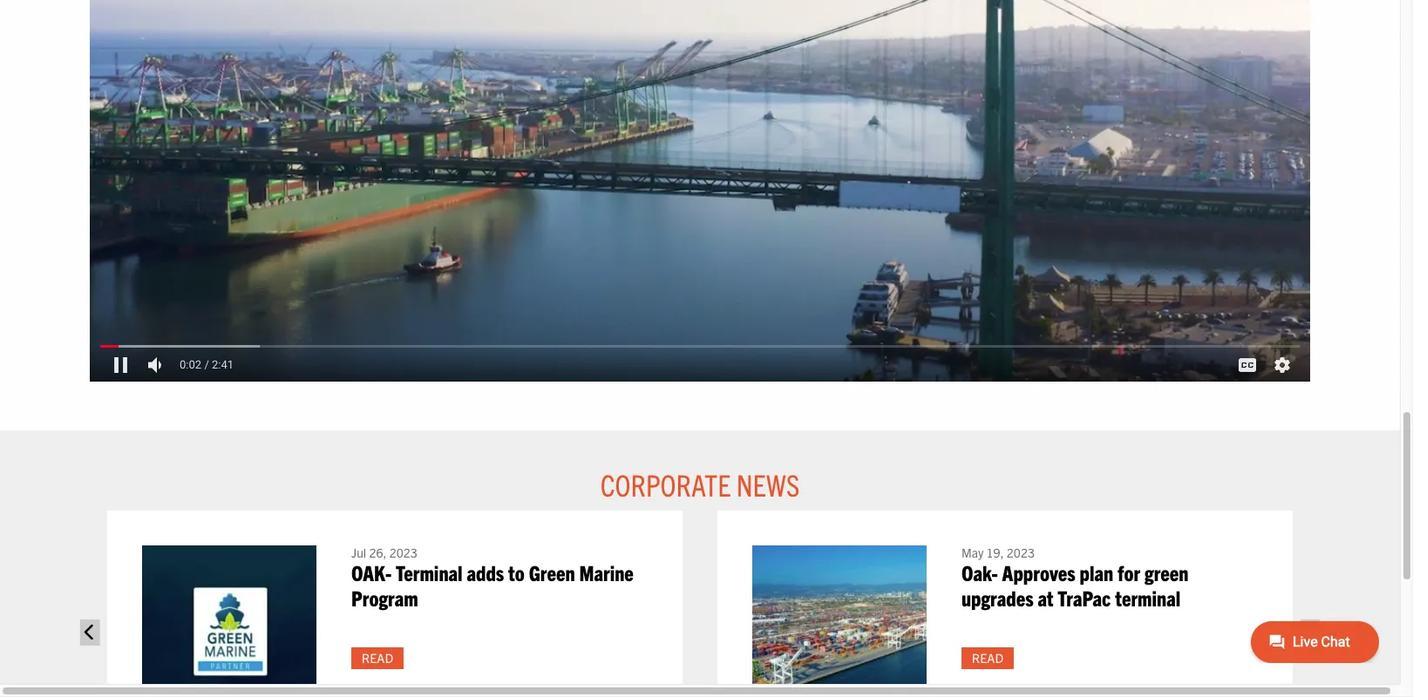 Task type: describe. For each thing, give the bounding box(es) containing it.
jul
[[351, 545, 366, 561]]

may
[[962, 545, 984, 561]]

plan
[[1080, 560, 1114, 586]]

at
[[1038, 585, 1054, 611]]

2023 for terminal
[[389, 545, 417, 561]]

to
[[508, 560, 525, 586]]

adds
[[467, 560, 504, 586]]

jul 26, 2023 oak- terminal adds to green marine program
[[351, 545, 634, 611]]

green
[[1145, 560, 1189, 586]]

may 19, 2023 oak- approves plan for green upgrades at trapac terminal
[[962, 545, 1189, 611]]

news
[[736, 466, 800, 503]]

oak-
[[351, 560, 392, 586]]

read for oak- approves plan for green upgrades at trapac terminal
[[972, 651, 1004, 666]]

2023 for approves
[[1007, 545, 1035, 561]]

read for oak- terminal adds to green marine program
[[362, 651, 393, 666]]



Task type: locate. For each thing, give the bounding box(es) containing it.
read down program
[[362, 651, 393, 666]]

corporate news
[[600, 466, 800, 503]]

0 horizontal spatial read
[[362, 651, 393, 666]]

1 read link from the left
[[351, 648, 404, 670]]

2 read from the left
[[972, 651, 1004, 666]]

2 read link from the left
[[962, 648, 1014, 670]]

read
[[362, 651, 393, 666], [972, 651, 1004, 666]]

upgrades
[[962, 585, 1034, 611]]

1 horizontal spatial read link
[[962, 648, 1014, 670]]

1 horizontal spatial 2023
[[1007, 545, 1035, 561]]

1 read from the left
[[362, 651, 393, 666]]

read link for oak- terminal adds to green marine program
[[351, 648, 404, 670]]

for
[[1118, 560, 1141, 586]]

2023 right 19,
[[1007, 545, 1035, 561]]

terminal
[[1115, 585, 1181, 611]]

2 2023 from the left
[[1007, 545, 1035, 561]]

2023 inside jul 26, 2023 oak- terminal adds to green marine program
[[389, 545, 417, 561]]

read link down upgrades
[[962, 648, 1014, 670]]

2023 right the 26,
[[389, 545, 417, 561]]

solid image
[[80, 620, 100, 646]]

2023
[[389, 545, 417, 561], [1007, 545, 1035, 561]]

trapac
[[1058, 585, 1111, 611]]

0 horizontal spatial 2023
[[389, 545, 417, 561]]

oak-
[[962, 560, 998, 586]]

terminal
[[396, 560, 463, 586]]

read link
[[351, 648, 404, 670], [962, 648, 1014, 670]]

approves
[[1002, 560, 1076, 586]]

2023 inside may 19, 2023 oak- approves plan for green upgrades at trapac terminal
[[1007, 545, 1035, 561]]

read down upgrades
[[972, 651, 1004, 666]]

read link down program
[[351, 648, 404, 670]]

1 horizontal spatial read
[[972, 651, 1004, 666]]

1 2023 from the left
[[389, 545, 417, 561]]

26,
[[369, 545, 387, 561]]

program
[[351, 585, 418, 611]]

marine
[[579, 560, 634, 586]]

19,
[[987, 545, 1004, 561]]

read link for oak- approves plan for green upgrades at trapac terminal
[[962, 648, 1014, 670]]

corporate
[[600, 466, 731, 503]]

green
[[529, 560, 575, 586]]

0 horizontal spatial read link
[[351, 648, 404, 670]]



Task type: vqa. For each thing, say whether or not it's contained in the screenshot.
for
yes



